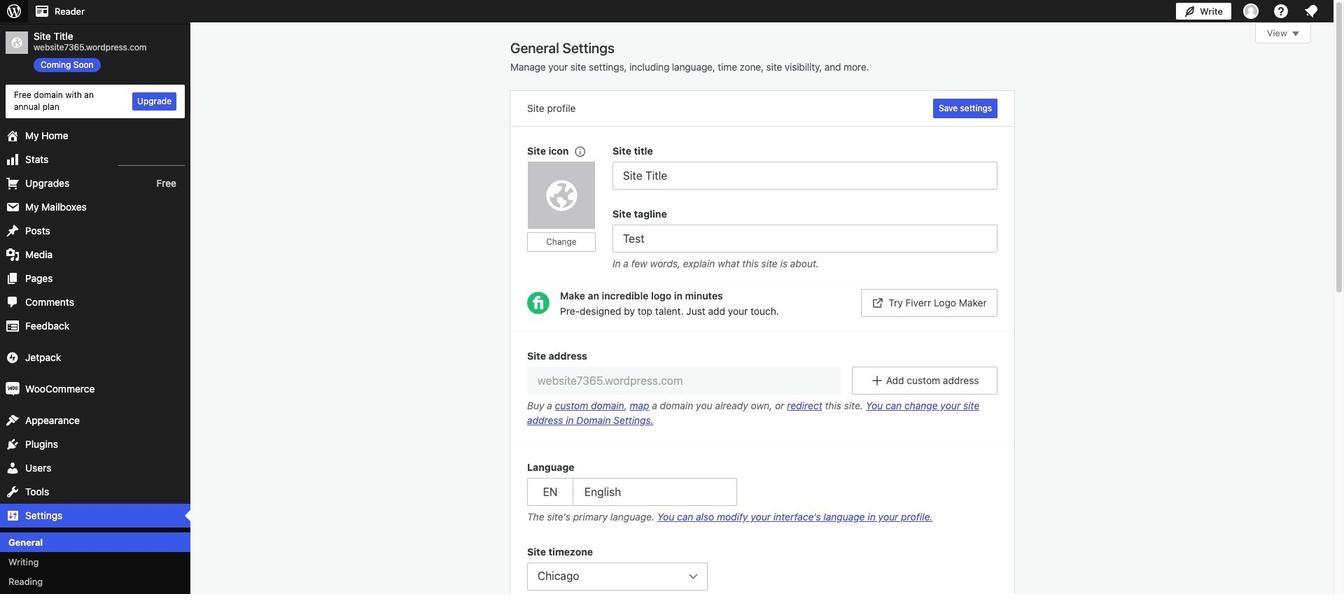 Task type: locate. For each thing, give the bounding box(es) containing it.
None text field
[[527, 367, 841, 395]]

1 vertical spatial img image
[[6, 382, 20, 396]]

my profile image
[[1244, 4, 1259, 19]]

None text field
[[613, 162, 998, 190], [613, 225, 998, 253], [613, 162, 998, 190], [613, 225, 998, 253]]

0 vertical spatial img image
[[6, 351, 20, 365]]

manage your sites image
[[6, 3, 22, 20]]

main content
[[511, 22, 1312, 595]]

manage your notifications image
[[1303, 3, 1320, 20]]

img image
[[6, 351, 20, 365], [6, 382, 20, 396]]

highest hourly views 0 image
[[118, 157, 185, 166]]

group
[[527, 144, 613, 275], [613, 144, 998, 190], [613, 207, 998, 275], [511, 331, 1015, 443], [527, 460, 998, 528], [527, 545, 998, 595]]



Task type: describe. For each thing, give the bounding box(es) containing it.
2 img image from the top
[[6, 382, 20, 396]]

1 img image from the top
[[6, 351, 20, 365]]

closed image
[[1293, 32, 1300, 36]]

more information image
[[573, 145, 586, 157]]

fiverr small logo image
[[527, 292, 550, 314]]

help image
[[1273, 3, 1290, 20]]



Task type: vqa. For each thing, say whether or not it's contained in the screenshot.
IF YOU CONTINUE WITH GOOGLE OR APPLE AND DON'T ALREADY HAVE A WORDPRESS.COM ACCOUNT, YOU ARE CREATING AN ACCOUNT AND YOU AGREE TO OUR
no



